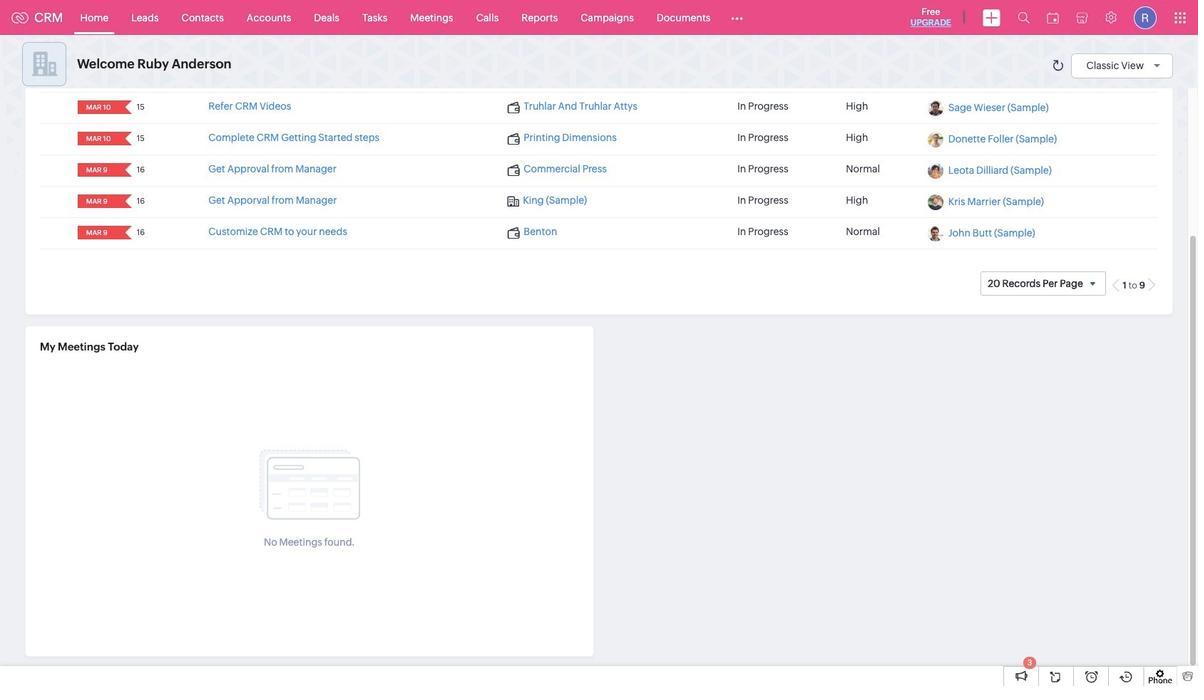 Task type: locate. For each thing, give the bounding box(es) containing it.
calendar image
[[1047, 12, 1059, 23]]

create menu element
[[974, 0, 1009, 35]]

None field
[[82, 101, 115, 114], [82, 132, 115, 146], [82, 163, 115, 177], [82, 195, 115, 208], [82, 226, 115, 240], [82, 101, 115, 114], [82, 132, 115, 146], [82, 163, 115, 177], [82, 195, 115, 208], [82, 226, 115, 240]]

logo image
[[11, 12, 29, 23]]

search image
[[1018, 11, 1030, 24]]



Task type: describe. For each thing, give the bounding box(es) containing it.
Other Modules field
[[722, 6, 753, 29]]

create menu image
[[983, 9, 1001, 26]]

profile element
[[1126, 0, 1166, 35]]

profile image
[[1134, 6, 1157, 29]]

search element
[[1009, 0, 1039, 35]]



Task type: vqa. For each thing, say whether or not it's contained in the screenshot.
PREVIOUS RECORD icon
no



